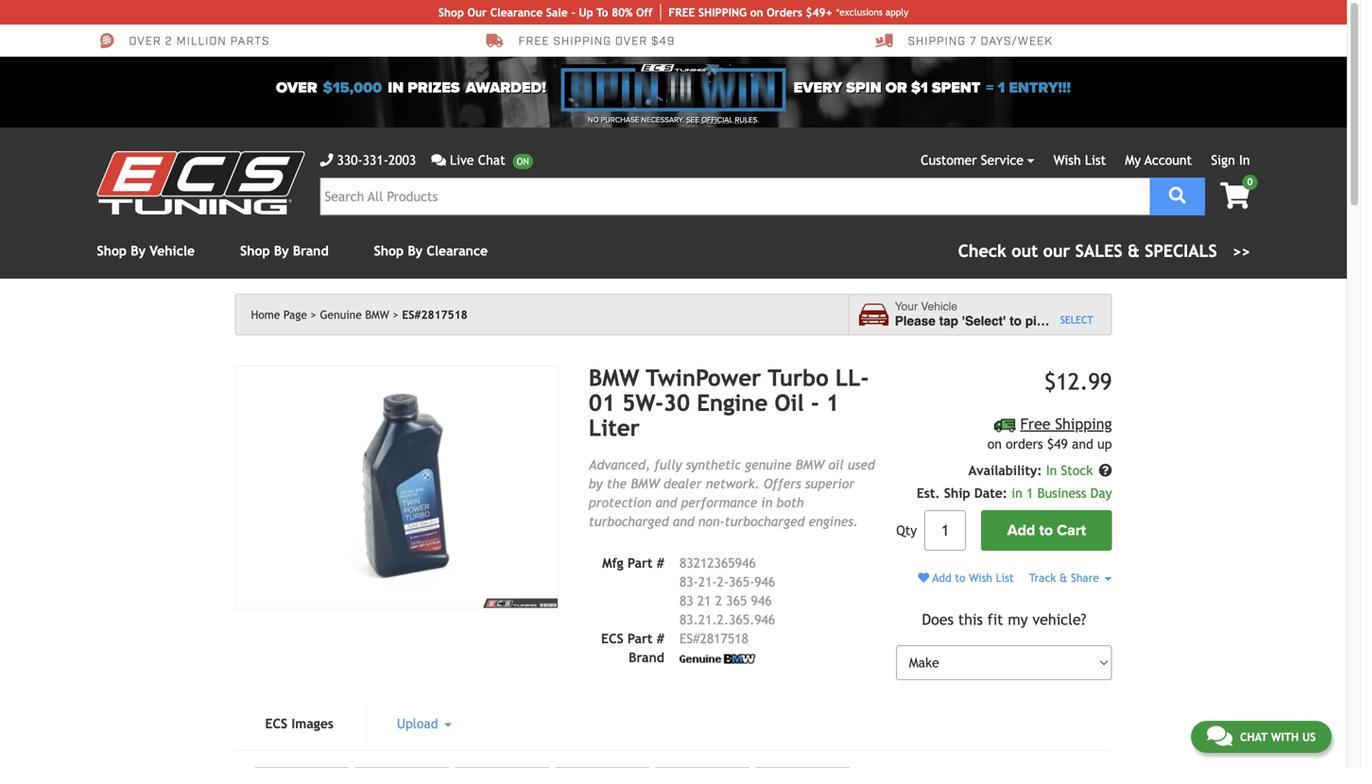 Task type: describe. For each thing, give the bounding box(es) containing it.
to for add to cart
[[1040, 522, 1054, 540]]

1 horizontal spatial list
[[1086, 153, 1107, 168]]

parts
[[230, 34, 270, 49]]

'select'
[[963, 314, 1007, 329]]

2 horizontal spatial in
[[1012, 486, 1023, 501]]

fully
[[655, 458, 682, 473]]

1 vertical spatial chat
[[1241, 731, 1268, 744]]

& for track
[[1060, 572, 1068, 585]]

date:
[[975, 486, 1008, 501]]

# inside the 83212365946 83-21-2-365-946 83 21 2 365 946 83.21.2.365.946 ecs part #
[[657, 632, 665, 647]]

83-
[[680, 575, 699, 590]]

availability: in stock
[[969, 464, 1098, 479]]

non-
[[699, 515, 725, 530]]

shop for shop our clearance sale - up to 80% off
[[439, 6, 464, 19]]

*exclusions
[[837, 7, 883, 17]]

by for clearance
[[408, 244, 423, 259]]

add to cart button
[[982, 511, 1113, 552]]

spin
[[847, 79, 882, 97]]

$15,000
[[323, 79, 382, 97]]

live chat link
[[431, 150, 533, 170]]

mfg part #
[[603, 556, 665, 571]]

vehicle?
[[1033, 611, 1087, 629]]

oil
[[775, 390, 804, 417]]

upload
[[397, 717, 442, 732]]

2 turbocharged from the left
[[725, 515, 805, 530]]

shop for shop by vehicle
[[97, 244, 127, 259]]

advanced, fully synthetic genuine bmw oil used by the bmw dealer network. offers superior protection and performance in both turbocharged and non-turbocharged engines.
[[589, 458, 875, 530]]

advanced,
[[589, 458, 651, 473]]

offers
[[764, 477, 802, 492]]

12.99
[[1057, 369, 1113, 395]]

0 vertical spatial $49
[[652, 34, 675, 49]]

images
[[292, 717, 334, 732]]

0 horizontal spatial -
[[572, 6, 576, 19]]

1 inside bmw twinpower turbo ll- 01 5w-30 engine oil - 1 liter
[[826, 390, 840, 417]]

add to cart
[[1008, 522, 1087, 540]]

1 turbocharged from the left
[[589, 515, 669, 530]]

365-
[[729, 575, 755, 590]]

330-331-2003 link
[[320, 150, 416, 170]]

add for add to cart
[[1008, 522, 1036, 540]]

purchase
[[601, 115, 640, 125]]

share
[[1072, 572, 1100, 585]]

spent
[[932, 79, 981, 97]]

home page link
[[251, 308, 317, 322]]

es#
[[680, 632, 700, 647]]

1 horizontal spatial wish
[[1054, 153, 1082, 168]]

bmw left oil
[[796, 458, 825, 473]]

shipping inside free shipping on orders $49 and up
[[1056, 415, 1113, 433]]

2-
[[717, 575, 729, 590]]

sales
[[1076, 241, 1123, 261]]

es# 2817518 brand
[[629, 632, 749, 666]]

please
[[895, 314, 936, 329]]

to inside your vehicle please tap 'select' to pick a vehicle
[[1010, 314, 1022, 329]]

stock
[[1062, 464, 1094, 479]]

protection
[[589, 496, 652, 511]]

in for sign
[[1240, 153, 1251, 168]]

dealer
[[664, 477, 702, 492]]

no purchase necessary. see official rules .
[[588, 115, 760, 125]]

wish list link
[[1054, 153, 1107, 168]]

brand for shop by brand
[[293, 244, 329, 259]]

shop by brand
[[240, 244, 329, 259]]

entry!!!
[[1009, 79, 1072, 97]]

business
[[1038, 486, 1087, 501]]

comments image
[[1208, 725, 1233, 748]]

shop our clearance sale - up to 80% off
[[439, 6, 653, 19]]

does
[[922, 611, 954, 629]]

customer service button
[[921, 150, 1035, 170]]

select link
[[1061, 313, 1094, 328]]

genuine bmw
[[320, 308, 390, 322]]

vehicle
[[1066, 314, 1110, 329]]

see
[[687, 115, 700, 125]]

shop by vehicle
[[97, 244, 195, 259]]

to for add to wish list
[[955, 572, 966, 585]]

customer
[[921, 153, 977, 168]]

& for sales
[[1128, 241, 1140, 261]]

$49+
[[806, 6, 833, 19]]

chat with us link
[[1192, 722, 1333, 754]]

in inside advanced, fully synthetic genuine bmw oil used by the bmw dealer network. offers superior protection and performance in both turbocharged and non-turbocharged engines.
[[762, 496, 773, 511]]

0
[[1248, 176, 1254, 187]]

off
[[636, 6, 653, 19]]

genuine
[[745, 458, 792, 473]]

us
[[1303, 731, 1317, 744]]

home page
[[251, 308, 307, 322]]

account
[[1145, 153, 1193, 168]]

prizes
[[408, 79, 460, 97]]

part inside the 83212365946 83-21-2-365-946 83 21 2 365 946 83.21.2.365.946 ecs part #
[[628, 632, 653, 647]]

my
[[1126, 153, 1142, 168]]

superior
[[806, 477, 855, 492]]

5w-
[[623, 390, 664, 417]]

official
[[702, 115, 733, 125]]

question circle image
[[1099, 465, 1113, 478]]

Search text field
[[320, 178, 1151, 216]]

oil
[[829, 458, 844, 473]]

my account
[[1126, 153, 1193, 168]]

ll-
[[836, 365, 869, 392]]

track & share
[[1030, 572, 1103, 585]]

availability:
[[969, 464, 1043, 479]]

orders
[[1006, 437, 1044, 452]]

ecs images link
[[235, 706, 364, 744]]

genuine
[[320, 308, 362, 322]]

ecs inside the 83212365946 83-21-2-365-946 83 21 2 365 946 83.21.2.365.946 ecs part #
[[602, 632, 624, 647]]

2
[[165, 34, 173, 49]]

1 vertical spatial list
[[996, 572, 1015, 585]]

performance
[[681, 496, 758, 511]]

service
[[981, 153, 1024, 168]]

330-
[[337, 153, 363, 168]]

up
[[1098, 437, 1113, 452]]

1 vertical spatial and
[[656, 496, 677, 511]]

engine
[[697, 390, 768, 417]]

to
[[597, 6, 609, 19]]

bmw inside bmw twinpower turbo ll- 01 5w-30 engine oil - 1 liter
[[589, 365, 640, 392]]

search image
[[1170, 187, 1187, 204]]

shop by clearance
[[374, 244, 488, 259]]

0 vertical spatial 1
[[998, 79, 1006, 97]]



Task type: locate. For each thing, give the bounding box(es) containing it.
every
[[794, 79, 843, 97]]

list left "my"
[[1086, 153, 1107, 168]]

sign in
[[1212, 153, 1251, 168]]

1 horizontal spatial over
[[276, 79, 317, 97]]

shipping left 7
[[908, 34, 967, 49]]

brand
[[293, 244, 329, 259], [629, 651, 665, 666]]

clearance for our
[[491, 6, 543, 19]]

over left 2
[[129, 34, 161, 49]]

&
[[1128, 241, 1140, 261], [1060, 572, 1068, 585]]

0 vertical spatial -
[[572, 6, 576, 19]]

in for availability:
[[1047, 464, 1058, 479]]

engines.
[[809, 515, 859, 530]]

turbocharged down protection
[[589, 515, 669, 530]]

1 vertical spatial in
[[1047, 464, 1058, 479]]

phone image
[[320, 154, 333, 167]]

in left both
[[762, 496, 773, 511]]

ecs down mfg at left bottom
[[602, 632, 624, 647]]

add down est. ship date: in 1 business day
[[1008, 522, 1036, 540]]

0 link
[[1206, 175, 1258, 211]]

track
[[1030, 572, 1057, 585]]

1 horizontal spatial shipping
[[1056, 415, 1113, 433]]

1 vertical spatial over
[[276, 79, 317, 97]]

free down 'shop our clearance sale - up to 80% off'
[[519, 34, 550, 49]]

1 horizontal spatial -
[[811, 390, 820, 417]]

the
[[607, 477, 627, 492]]

over for over 2 million parts
[[129, 34, 161, 49]]

2 part from the top
[[628, 632, 653, 647]]

1 vertical spatial to
[[1040, 522, 1054, 540]]

1 horizontal spatial 1
[[998, 79, 1006, 97]]

and inside free shipping on orders $49 and up
[[1073, 437, 1094, 452]]

01
[[589, 390, 616, 417]]

- right oil
[[811, 390, 820, 417]]

2 # from the top
[[657, 632, 665, 647]]

1 part from the top
[[628, 556, 653, 571]]

0 vertical spatial shipping
[[908, 34, 967, 49]]

twinpower
[[646, 365, 762, 392]]

83 21 2 365 946
[[680, 594, 772, 609]]

shop by vehicle link
[[97, 244, 195, 259]]

0 vertical spatial brand
[[293, 244, 329, 259]]

0 horizontal spatial in
[[388, 79, 404, 97]]

1 horizontal spatial add
[[1008, 522, 1036, 540]]

1 horizontal spatial to
[[1010, 314, 1022, 329]]

1 vertical spatial part
[[628, 632, 653, 647]]

1 vertical spatial wish
[[969, 572, 993, 585]]

to left cart
[[1040, 522, 1054, 540]]

1 horizontal spatial &
[[1128, 241, 1140, 261]]

2 horizontal spatial to
[[1040, 522, 1054, 540]]

free for shipping
[[1021, 415, 1051, 433]]

0 horizontal spatial 1
[[826, 390, 840, 417]]

in left "prizes"
[[388, 79, 404, 97]]

ecs tuning image
[[97, 151, 305, 215]]

ship
[[699, 6, 722, 19]]

1 vertical spatial shipping
[[1056, 415, 1113, 433]]

ecs tuning 'spin to win' contest logo image
[[561, 64, 786, 112]]

pick
[[1026, 314, 1052, 329]]

1 vertical spatial brand
[[629, 651, 665, 666]]

0 horizontal spatial wish
[[969, 572, 993, 585]]

over 2 million parts link
[[97, 32, 270, 49]]

to left pick
[[1010, 314, 1022, 329]]

vehicle
[[150, 244, 195, 259], [921, 300, 958, 314]]

0 vertical spatial chat
[[478, 153, 506, 168]]

0 horizontal spatial vehicle
[[150, 244, 195, 259]]

by down ecs tuning image
[[131, 244, 146, 259]]

- inside bmw twinpower turbo ll- 01 5w-30 engine oil - 1 liter
[[811, 390, 820, 417]]

heart image
[[919, 573, 930, 584]]

genuine bmw link
[[320, 308, 399, 322]]

1 horizontal spatial $49
[[1048, 437, 1069, 452]]

1 horizontal spatial brand
[[629, 651, 665, 666]]

free shipping image
[[995, 420, 1017, 433]]

$49 right the over
[[652, 34, 675, 49]]

add for add to wish list
[[933, 572, 952, 585]]

chat left "with"
[[1241, 731, 1268, 744]]

0 vertical spatial clearance
[[491, 6, 543, 19]]

on right ping
[[751, 6, 764, 19]]

2 horizontal spatial 1
[[1027, 486, 1034, 501]]

0 horizontal spatial by
[[131, 244, 146, 259]]

over for over $15,000 in prizes
[[276, 79, 317, 97]]

1
[[998, 79, 1006, 97], [826, 390, 840, 417], [1027, 486, 1034, 501]]

$49 inside free shipping on orders $49 and up
[[1048, 437, 1069, 452]]

0 horizontal spatial on
[[751, 6, 764, 19]]

wish right service
[[1054, 153, 1082, 168]]

1 vertical spatial ecs
[[265, 717, 288, 732]]

0 vertical spatial #
[[657, 556, 665, 571]]

clearance right our
[[491, 6, 543, 19]]

cart
[[1057, 522, 1087, 540]]

by for vehicle
[[131, 244, 146, 259]]

million
[[177, 34, 227, 49]]

your vehicle please tap 'select' to pick a vehicle
[[895, 300, 1110, 329]]

clearance for by
[[427, 244, 488, 259]]

clearance inside shop our clearance sale - up to 80% off link
[[491, 6, 543, 19]]

1 vertical spatial -
[[811, 390, 820, 417]]

day
[[1091, 486, 1113, 501]]

0 vertical spatial to
[[1010, 314, 1022, 329]]

1 right = at top right
[[998, 79, 1006, 97]]

2003
[[389, 153, 416, 168]]

or
[[886, 79, 908, 97]]

free for shipping
[[519, 34, 550, 49]]

1 horizontal spatial clearance
[[491, 6, 543, 19]]

free up orders
[[1021, 415, 1051, 433]]

your
[[895, 300, 918, 314]]

specials
[[1145, 241, 1218, 261]]

vehicle inside your vehicle please tap 'select' to pick a vehicle
[[921, 300, 958, 314]]

1 vertical spatial #
[[657, 632, 665, 647]]

0 vertical spatial vehicle
[[150, 244, 195, 259]]

1 vertical spatial vehicle
[[921, 300, 958, 314]]

0 vertical spatial ecs
[[602, 632, 624, 647]]

1 horizontal spatial ecs
[[602, 632, 624, 647]]

0 horizontal spatial free
[[519, 34, 550, 49]]

1 vertical spatial $49
[[1048, 437, 1069, 452]]

0 horizontal spatial ecs
[[265, 717, 288, 732]]

over
[[616, 34, 648, 49]]

and left non-
[[673, 515, 695, 530]]

None text field
[[925, 511, 967, 552]]

ping
[[722, 6, 747, 19]]

1 vertical spatial 1
[[826, 390, 840, 417]]

1 # from the top
[[657, 556, 665, 571]]

0 vertical spatial free
[[519, 34, 550, 49]]

1 horizontal spatial vehicle
[[921, 300, 958, 314]]

shipping 7 days/week
[[908, 34, 1053, 49]]

0 horizontal spatial over
[[129, 34, 161, 49]]

brand inside es# 2817518 brand
[[629, 651, 665, 666]]

2 vertical spatial to
[[955, 572, 966, 585]]

0 vertical spatial list
[[1086, 153, 1107, 168]]

in down availability:
[[1012, 486, 1023, 501]]

-
[[572, 6, 576, 19], [811, 390, 820, 417]]

es#2817518
[[402, 308, 468, 322]]

this
[[959, 611, 983, 629]]

sign
[[1212, 153, 1236, 168]]

1 vertical spatial free
[[1021, 415, 1051, 433]]

by up es#2817518
[[408, 244, 423, 259]]

1 vertical spatial clearance
[[427, 244, 488, 259]]

3 by from the left
[[408, 244, 423, 259]]

0 horizontal spatial list
[[996, 572, 1015, 585]]

up
[[579, 6, 593, 19]]

$1
[[912, 79, 929, 97]]

no
[[588, 115, 599, 125]]

21-
[[699, 575, 717, 590]]

1 horizontal spatial in
[[1240, 153, 1251, 168]]

# left es#
[[657, 632, 665, 647]]

vehicle down ecs tuning image
[[150, 244, 195, 259]]

1 horizontal spatial in
[[762, 496, 773, 511]]

0 vertical spatial add
[[1008, 522, 1036, 540]]

wish up 'this'
[[969, 572, 993, 585]]

shop by clearance link
[[374, 244, 488, 259]]

& right track
[[1060, 572, 1068, 585]]

0 vertical spatial wish
[[1054, 153, 1082, 168]]

0 horizontal spatial turbocharged
[[589, 515, 669, 530]]

1 right oil
[[826, 390, 840, 417]]

to inside button
[[1040, 522, 1054, 540]]

0 vertical spatial and
[[1073, 437, 1094, 452]]

1 horizontal spatial by
[[274, 244, 289, 259]]

free inside free shipping on orders $49 and up
[[1021, 415, 1051, 433]]

in
[[388, 79, 404, 97], [1012, 486, 1023, 501], [762, 496, 773, 511]]

& inside sales & specials link
[[1128, 241, 1140, 261]]

shop for shop by brand
[[240, 244, 270, 259]]

1 vertical spatial &
[[1060, 572, 1068, 585]]

0 horizontal spatial $49
[[652, 34, 675, 49]]

fit
[[988, 611, 1004, 629]]

2 horizontal spatial by
[[408, 244, 423, 259]]

and left up
[[1073, 437, 1094, 452]]

used
[[848, 458, 875, 473]]

0 horizontal spatial in
[[1047, 464, 1058, 479]]

add to wish list
[[930, 572, 1015, 585]]

2 by from the left
[[274, 244, 289, 259]]

1 vertical spatial add
[[933, 572, 952, 585]]

bmw up liter
[[589, 365, 640, 392]]

1 vertical spatial on
[[988, 437, 1002, 452]]

1 horizontal spatial turbocharged
[[725, 515, 805, 530]]

1 horizontal spatial free
[[1021, 415, 1051, 433]]

list left track
[[996, 572, 1015, 585]]

es#2817518 - 83212365946 - bmw twinpower turbo ll-01 5w-30 engine oil - 1 liter  - advanced, fully synthetic genuine bmw oil used by the bmw dealer network. offers superior protection and performance in both turbocharged and non-turbocharged engines. - genuine bmw - bmw image
[[235, 366, 559, 610], [255, 768, 349, 769], [355, 768, 449, 769], [455, 768, 549, 769], [556, 768, 650, 769], [656, 768, 750, 769], [756, 768, 850, 769]]

over left the $15,000 on the left of the page
[[276, 79, 317, 97]]

shipping up up
[[1056, 415, 1113, 433]]

ship
[[945, 486, 971, 501]]

0 vertical spatial over
[[129, 34, 161, 49]]

part right mfg at left bottom
[[628, 556, 653, 571]]

ecs left images
[[265, 717, 288, 732]]

0 vertical spatial part
[[628, 556, 653, 571]]

customer service
[[921, 153, 1024, 168]]

clearance up es#2817518
[[427, 244, 488, 259]]

on inside free shipping on orders $49 and up
[[988, 437, 1002, 452]]

330-331-2003
[[337, 153, 416, 168]]

0 horizontal spatial chat
[[478, 153, 506, 168]]

0 vertical spatial &
[[1128, 241, 1140, 261]]

0 horizontal spatial brand
[[293, 244, 329, 259]]

select
[[1061, 314, 1094, 326]]

2 vertical spatial 1
[[1027, 486, 1034, 501]]

upload button
[[367, 706, 482, 744]]

turbocharged
[[589, 515, 669, 530], [725, 515, 805, 530]]

add inside add to cart button
[[1008, 522, 1036, 540]]

.
[[758, 115, 760, 125]]

necessary.
[[642, 115, 685, 125]]

apply
[[886, 7, 909, 17]]

does this fit my vehicle?
[[922, 611, 1087, 629]]

in up business
[[1047, 464, 1058, 479]]

liter
[[589, 415, 640, 441]]

0 vertical spatial in
[[1240, 153, 1251, 168]]

our
[[468, 6, 487, 19]]

list
[[1086, 153, 1107, 168], [996, 572, 1015, 585]]

add right heart image
[[933, 572, 952, 585]]

to right heart image
[[955, 572, 966, 585]]

0 vertical spatial on
[[751, 6, 764, 19]]

0 horizontal spatial shipping
[[908, 34, 967, 49]]

synthetic
[[686, 458, 741, 473]]

0 horizontal spatial to
[[955, 572, 966, 585]]

free shipping on orders $49 and up
[[988, 415, 1113, 452]]

0 horizontal spatial &
[[1060, 572, 1068, 585]]

wish list
[[1054, 153, 1107, 168]]

on down free shipping image
[[988, 437, 1002, 452]]

chat right live
[[478, 153, 506, 168]]

brand up page
[[293, 244, 329, 259]]

$49 up 'stock'
[[1048, 437, 1069, 452]]

bmw right the genuine
[[365, 308, 390, 322]]

2 vertical spatial and
[[673, 515, 695, 530]]

turbocharged down both
[[725, 515, 805, 530]]

brand for es# 2817518 brand
[[629, 651, 665, 666]]

0 horizontal spatial clearance
[[427, 244, 488, 259]]

1 horizontal spatial on
[[988, 437, 1002, 452]]

brand down the 83212365946 83-21-2-365-946 83 21 2 365 946 83.21.2.365.946 ecs part # at the bottom of the page
[[629, 651, 665, 666]]

# right mfg at left bottom
[[657, 556, 665, 571]]

83.21.2.365.946
[[680, 613, 776, 628]]

shop for shop by clearance
[[374, 244, 404, 259]]

free
[[519, 34, 550, 49], [1021, 415, 1051, 433]]

shop our clearance sale - up to 80% off link
[[439, 4, 661, 21]]

genuine bmw image
[[680, 655, 756, 664]]

by for brand
[[274, 244, 289, 259]]

by up home page link
[[274, 244, 289, 259]]

in right sign
[[1240, 153, 1251, 168]]

1 by from the left
[[131, 244, 146, 259]]

1 horizontal spatial chat
[[1241, 731, 1268, 744]]

wish
[[1054, 153, 1082, 168], [969, 572, 993, 585]]

est.
[[917, 486, 941, 501]]

0 horizontal spatial add
[[933, 572, 952, 585]]

part left es#
[[628, 632, 653, 647]]

bmw right the at the bottom left of page
[[631, 477, 660, 492]]

every spin or $1 spent = 1 entry!!!
[[794, 79, 1072, 97]]

add to wish list link
[[919, 572, 1015, 585]]

1 down the availability: in stock
[[1027, 486, 1034, 501]]

- left up
[[572, 6, 576, 19]]

free
[[669, 6, 695, 19]]

& right the sales
[[1128, 241, 1140, 261]]

shop by brand link
[[240, 244, 329, 259]]

and down dealer
[[656, 496, 677, 511]]

comments image
[[431, 154, 446, 167]]

live chat
[[450, 153, 506, 168]]

shopping cart image
[[1221, 183, 1251, 209]]

qty
[[897, 524, 918, 539]]

vehicle up tap
[[921, 300, 958, 314]]



Task type: vqa. For each thing, say whether or not it's contained in the screenshot.
Add to Wish List icon corresponding to $179.95
no



